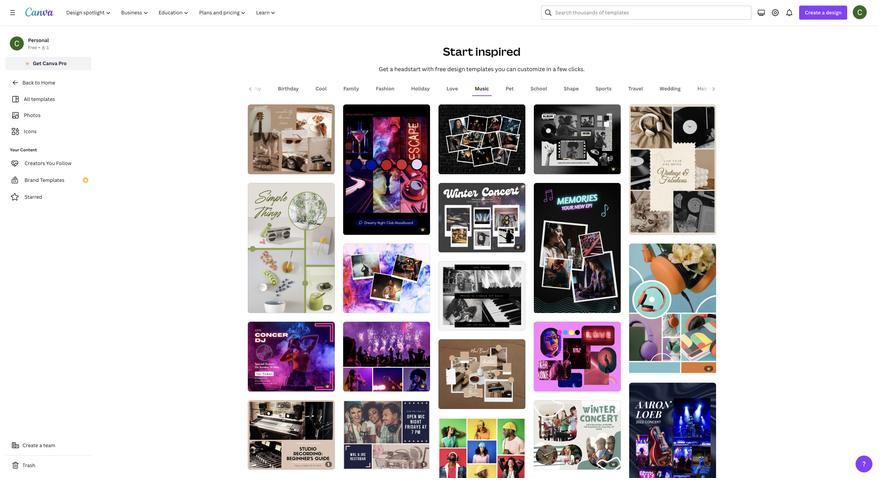 Task type: locate. For each thing, give the bounding box(es) containing it.
0 vertical spatial create
[[806, 9, 822, 16]]

templates
[[40, 177, 64, 183]]

1 vertical spatial create
[[22, 442, 38, 449]]

clicks.
[[569, 65, 585, 73]]

get up fashion
[[379, 65, 389, 73]]

travel
[[629, 85, 643, 92]]

hair design button
[[695, 82, 728, 96]]

None search field
[[542, 6, 752, 20]]

get inside button
[[33, 60, 41, 67]]

design left christina overa image
[[827, 9, 842, 16]]

1 vertical spatial templates
[[31, 96, 55, 102]]

holiday
[[412, 85, 430, 92]]

get
[[33, 60, 41, 67], [379, 65, 389, 73]]

wedding button
[[657, 82, 684, 96]]

all templates
[[24, 96, 55, 102]]

navy minimalist music concert photo collage image
[[630, 383, 717, 479]]

create
[[806, 9, 822, 16], [22, 442, 38, 449]]

home
[[41, 79, 55, 86]]

create a team
[[22, 442, 55, 449]]

to
[[35, 79, 40, 86]]

family
[[344, 85, 359, 92]]

holiday button
[[409, 82, 433, 96]]

a
[[823, 9, 825, 16], [390, 65, 393, 73], [553, 65, 556, 73], [39, 442, 42, 449]]

$
[[518, 166, 521, 171], [614, 305, 616, 311], [328, 462, 330, 467], [423, 462, 425, 467]]

create a design
[[806, 9, 842, 16]]

templates
[[467, 65, 494, 73], [31, 96, 55, 102]]

content
[[20, 147, 37, 153]]

headstart
[[395, 65, 421, 73]]

1 horizontal spatial templates
[[467, 65, 494, 73]]

sports
[[596, 85, 612, 92]]

follow
[[56, 160, 72, 167]]

inspired
[[476, 44, 521, 59]]

in
[[547, 65, 552, 73]]

0 vertical spatial design
[[827, 9, 842, 16]]

beige vintage aesthetic music inspirational quote photo collage image
[[630, 105, 717, 235]]

white & blue colorful music photo collage image
[[343, 244, 430, 313]]

sports button
[[593, 82, 615, 96]]

brown vintage music photo collage image
[[248, 401, 335, 470]]

a for headstart
[[390, 65, 393, 73]]

get for get canva pro
[[33, 60, 41, 67]]

pro
[[59, 60, 67, 67]]

get a headstart with free design templates you can customize in a few clicks.
[[379, 65, 585, 73]]

a inside dropdown button
[[823, 9, 825, 16]]

photos
[[24, 112, 41, 119]]

back
[[22, 79, 34, 86]]

hair
[[698, 85, 708, 92]]

team
[[43, 442, 55, 449]]

few
[[558, 65, 568, 73]]

0 horizontal spatial design
[[448, 65, 465, 73]]

cool
[[316, 85, 327, 92]]

you
[[495, 65, 505, 73]]

hair design
[[698, 85, 726, 92]]

1 horizontal spatial create
[[806, 9, 822, 16]]

music button
[[472, 82, 492, 96]]

brand
[[25, 177, 39, 183]]

music
[[475, 85, 489, 92]]

a inside button
[[39, 442, 42, 449]]

get left canva
[[33, 60, 41, 67]]

icons link
[[10, 125, 87, 138]]

0 horizontal spatial templates
[[31, 96, 55, 102]]

design
[[827, 9, 842, 16], [448, 65, 465, 73]]

get canva pro button
[[6, 57, 91, 70]]

create inside button
[[22, 442, 38, 449]]

photos link
[[10, 109, 87, 122]]

$ for black modern musician photo collage
[[518, 166, 521, 171]]

templates down start inspired
[[467, 65, 494, 73]]

0 horizontal spatial create
[[22, 442, 38, 449]]

create inside dropdown button
[[806, 9, 822, 16]]

beige and green minimalist simple things photo collage portrait image
[[248, 183, 335, 314]]

1 horizontal spatial design
[[827, 9, 842, 16]]

colorful modern music lovers music photo collage image
[[439, 418, 526, 479]]

birthday
[[278, 85, 299, 92]]

a for team
[[39, 442, 42, 449]]

blue and red neon night club moodboard photo collage image
[[343, 105, 430, 235]]

design right free
[[448, 65, 465, 73]]

a for design
[[823, 9, 825, 16]]

create a team button
[[6, 439, 91, 453]]

0 horizontal spatial get
[[33, 60, 41, 67]]

creators you follow link
[[6, 156, 91, 171]]

canva
[[43, 60, 57, 67]]

wedding
[[660, 85, 681, 92]]

shape button
[[562, 82, 582, 96]]

music studio portrait photo collage image
[[534, 183, 621, 314]]

creators you follow
[[25, 160, 72, 167]]

templates right all in the left of the page
[[31, 96, 55, 102]]

1 horizontal spatial get
[[379, 65, 389, 73]]



Task type: vqa. For each thing, say whether or not it's contained in the screenshot.
WEDDING
yes



Task type: describe. For each thing, give the bounding box(es) containing it.
creators
[[25, 160, 45, 167]]

your content
[[10, 147, 37, 153]]

free
[[435, 65, 446, 73]]

love button
[[444, 82, 461, 96]]

travel button
[[626, 82, 646, 96]]

1 vertical spatial design
[[448, 65, 465, 73]]

birthday button
[[275, 82, 302, 96]]

design inside dropdown button
[[827, 9, 842, 16]]

modern red live concert (photo collage) image
[[248, 322, 335, 392]]

black modern musician photo collage image
[[439, 105, 526, 174]]

top level navigation element
[[62, 6, 282, 20]]

back to home link
[[6, 76, 91, 90]]

with
[[422, 65, 434, 73]]

you
[[46, 160, 55, 167]]

•
[[38, 45, 40, 51]]

your
[[10, 147, 19, 153]]

free •
[[28, 45, 40, 51]]

fashion button
[[373, 82, 398, 96]]

all templates link
[[10, 93, 87, 106]]

brown aesthetic moodboard photo collage image
[[439, 340, 526, 409]]

get for get a headstart with free design templates you can customize in a few clicks.
[[379, 65, 389, 73]]

starred link
[[6, 190, 91, 204]]

icons
[[24, 128, 37, 135]]

brown gold aesthetic creativity mood boards photo collage image
[[248, 105, 335, 174]]

christina overa image
[[854, 5, 868, 19]]

school
[[531, 85, 548, 92]]

start
[[443, 44, 474, 59]]

back to home
[[22, 79, 55, 86]]

1
[[47, 45, 49, 51]]

baby button
[[246, 82, 264, 96]]

pet
[[506, 85, 514, 92]]

pet button
[[503, 82, 517, 96]]

family button
[[341, 82, 362, 96]]

Search search field
[[556, 6, 748, 19]]

$ for music studio portrait photo collage on the right of the page
[[614, 305, 616, 311]]

blue orange modern headphones photo collage portrait image
[[630, 244, 717, 374]]

soft grey simple abstract winter music concert photo collage image
[[534, 401, 621, 470]]

neon pink love photo collage image
[[534, 322, 621, 392]]

create for create a design
[[806, 9, 822, 16]]

design
[[709, 85, 726, 92]]

get canva pro
[[33, 60, 67, 67]]

music (photo collage) image
[[343, 322, 430, 392]]

shape
[[564, 85, 579, 92]]

create a design button
[[800, 6, 848, 20]]

trash link
[[6, 459, 91, 473]]

black musician moodboard image
[[534, 105, 621, 174]]

start inspired
[[443, 44, 521, 59]]

brand templates link
[[6, 173, 91, 187]]

create for create a team
[[22, 442, 38, 449]]

$ for open mic night photo collage
[[423, 462, 425, 467]]

trash
[[22, 462, 35, 469]]

personal
[[28, 37, 49, 44]]

fashion
[[376, 85, 395, 92]]

customize
[[518, 65, 546, 73]]

cool button
[[313, 82, 330, 96]]

black and white music mood board photo collage image
[[439, 261, 526, 331]]

starred
[[25, 194, 42, 200]]

love
[[447, 85, 458, 92]]

baby
[[249, 85, 261, 92]]

0 vertical spatial templates
[[467, 65, 494, 73]]

school button
[[528, 82, 550, 96]]

free
[[28, 45, 37, 51]]

open mic night photo collage image
[[343, 401, 430, 470]]

can
[[507, 65, 517, 73]]

dark minimalist winter music concert photo collage image
[[439, 183, 526, 253]]

all
[[24, 96, 30, 102]]

$ for brown vintage music photo collage
[[328, 462, 330, 467]]

brand templates
[[25, 177, 64, 183]]



